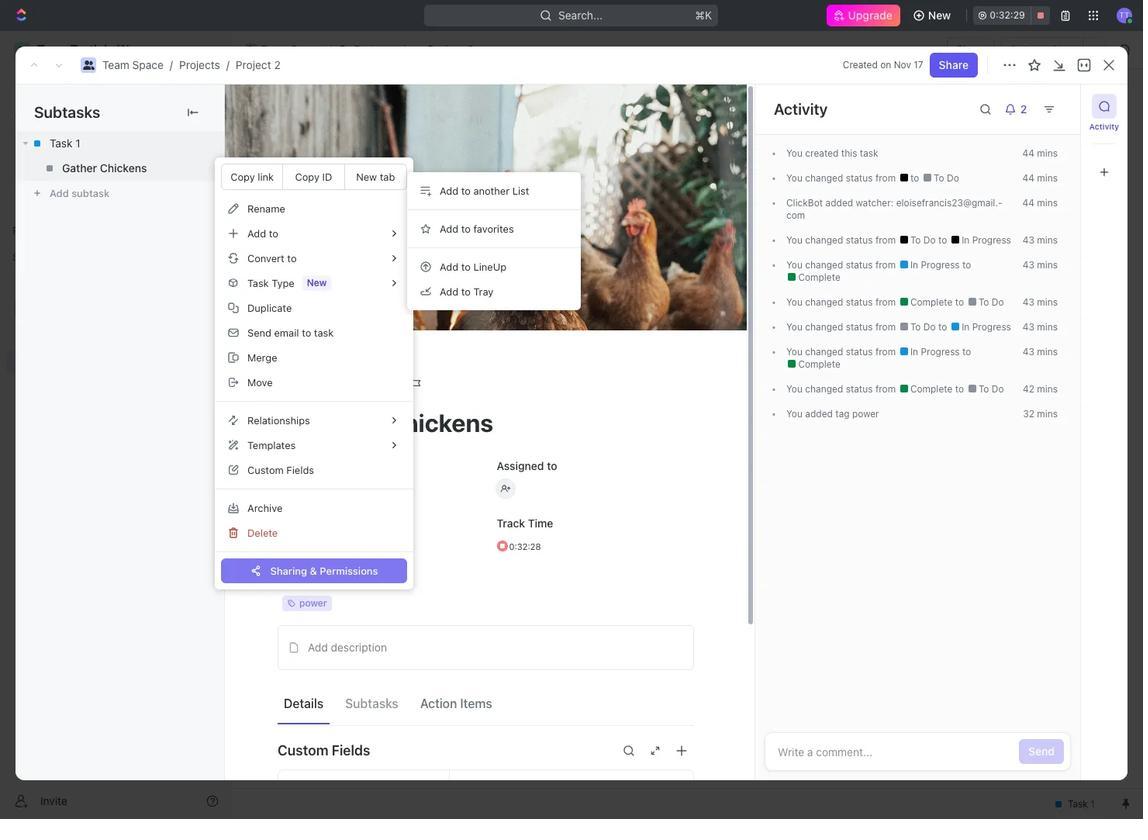 Task type: describe. For each thing, give the bounding box(es) containing it.
add to favorites button
[[413, 216, 575, 241]]

merge button
[[221, 345, 407, 370]]

gather chickens link
[[16, 156, 224, 181]]

time
[[528, 516, 553, 530]]

send email to task button
[[221, 320, 407, 345]]

add to another list button
[[413, 178, 575, 203]]

0 vertical spatial add task button
[[1022, 94, 1088, 119]]

0 horizontal spatial task 1
[[50, 137, 80, 150]]

add to tray
[[440, 285, 494, 297]]

5 you from the top
[[787, 296, 803, 308]]

add to lineup
[[440, 260, 507, 273]]

user group image inside tree
[[16, 304, 28, 313]]

to inside button
[[461, 285, 471, 297]]

3 43 mins from the top
[[1023, 296, 1058, 308]]

add up the add to tray
[[440, 260, 459, 273]]

tray
[[474, 285, 494, 297]]

hide
[[805, 182, 826, 193]]

new for new
[[928, 9, 951, 22]]

4 you from the top
[[787, 259, 803, 271]]

space for team space / projects / project 2
[[132, 58, 164, 71]]

7 from from the top
[[876, 383, 896, 395]]

sharing & permissions button
[[221, 559, 407, 583]]

docs
[[37, 133, 63, 147]]

hide button
[[799, 178, 832, 197]]

8 mins from the top
[[1037, 346, 1058, 358]]

space for team space
[[291, 43, 322, 56]]

Search tasks... text field
[[950, 176, 1105, 199]]

team space
[[261, 43, 322, 56]]

another
[[474, 184, 510, 197]]

add down duplicate button
[[313, 323, 333, 336]]

calendar
[[396, 143, 442, 156]]

permissions
[[320, 564, 378, 577]]

2 changed from the top
[[805, 234, 843, 246]]

customize button
[[991, 139, 1071, 161]]

add to favorites
[[440, 222, 514, 235]]

subtasks button
[[339, 690, 405, 718]]

copy link
[[231, 170, 274, 183]]

2 status from the top
[[846, 234, 873, 246]]

0 vertical spatial project
[[428, 43, 465, 56]]

9 you from the top
[[787, 408, 803, 420]]

sharing & permissions
[[270, 564, 378, 577]]

1 from from the top
[[876, 172, 896, 184]]

3 from from the top
[[876, 259, 896, 271]]

1 changed status from from the top
[[803, 172, 899, 184]]

1 changed from the top
[[805, 172, 843, 184]]

2 43 from the top
[[1023, 259, 1035, 271]]

2 mins from the top
[[1037, 172, 1058, 184]]

table
[[471, 143, 498, 156]]

0:32:29 button
[[974, 6, 1050, 25]]

44 for added watcher:
[[1023, 197, 1035, 209]]

team for team space
[[261, 43, 288, 56]]

3 you from the top
[[787, 234, 803, 246]]

custom inside dropdown button
[[278, 743, 329, 759]]

add left favorites
[[440, 222, 459, 235]]

copy id
[[295, 170, 332, 183]]

0:32:29
[[990, 9, 1025, 21]]

1 vertical spatial add task
[[417, 219, 458, 230]]

send for send email to task
[[247, 326, 271, 339]]

&
[[310, 564, 317, 577]]

delete button
[[221, 521, 407, 545]]

customize
[[1011, 143, 1066, 156]]

add description button
[[283, 635, 689, 660]]

added watcher:
[[823, 197, 896, 209]]

7 you from the top
[[787, 346, 803, 358]]

add left add to favorites
[[417, 219, 435, 230]]

search...
[[559, 9, 603, 22]]

description
[[331, 641, 387, 654]]

add to button
[[221, 221, 407, 246]]

table link
[[468, 139, 498, 161]]

you created this task
[[787, 147, 879, 159]]

42 mins
[[1023, 383, 1058, 395]]

tab
[[380, 170, 395, 183]]

1 vertical spatial project
[[236, 58, 271, 71]]

created
[[843, 59, 878, 71]]

answers
[[382, 779, 424, 792]]

tree inside sidebar navigation
[[6, 270, 225, 479]]

questions
[[306, 779, 357, 792]]

action
[[420, 697, 457, 711]]

custom fields inside button
[[247, 463, 314, 476]]

merge
[[247, 351, 277, 363]]

share button down 0:32:29 on the right of the page
[[947, 37, 996, 62]]

5 changed status from from the top
[[803, 321, 899, 333]]

delete
[[247, 526, 278, 539]]

6 changed from the top
[[805, 346, 843, 358]]

to do for 44 mins
[[931, 172, 959, 184]]

1 horizontal spatial 1
[[339, 270, 344, 283]]

5 43 mins from the top
[[1023, 346, 1058, 358]]

4 from from the top
[[876, 296, 896, 308]]

user group image inside team space link
[[246, 46, 256, 54]]

watcher:
[[856, 197, 894, 209]]

1 horizontal spatial task 1
[[313, 270, 344, 283]]

rename button
[[221, 196, 407, 221]]

board link
[[286, 139, 320, 161]]

1 status from the top
[[846, 172, 873, 184]]

board
[[289, 143, 320, 156]]

1 44 from the top
[[1023, 147, 1035, 159]]

action items
[[420, 697, 492, 711]]

Edit task name text field
[[278, 408, 694, 437]]

eloisefrancis23@gmail. com
[[787, 197, 1003, 221]]

5 43 from the top
[[1023, 346, 1035, 358]]

add to another list button
[[413, 178, 575, 203]]

team for team space / projects / project 2
[[102, 58, 129, 71]]

1 horizontal spatial team space link
[[241, 40, 326, 59]]

and
[[360, 779, 379, 792]]

created on nov 17
[[843, 59, 924, 71]]

add task for add task button to the top
[[1031, 99, 1078, 112]]

list link
[[345, 139, 367, 161]]

docs link
[[6, 128, 225, 153]]

3 mins from the top
[[1037, 197, 1058, 209]]

4 43 mins from the top
[[1023, 321, 1058, 333]]

add description
[[308, 641, 387, 654]]

44 mins for changed status from
[[1023, 172, 1058, 184]]

0 horizontal spatial project 2
[[269, 92, 361, 118]]

5 mins from the top
[[1037, 259, 1058, 271]]

custom inside button
[[247, 463, 284, 476]]

add task for the left add task button
[[313, 323, 358, 336]]

4 changed status from from the top
[[803, 296, 899, 308]]

gather
[[62, 161, 97, 175]]

3 changed status from from the top
[[803, 259, 899, 271]]

add to button
[[221, 221, 407, 246]]

to do for 42 mins
[[976, 383, 1004, 395]]

task sidebar navigation tab list
[[1088, 94, 1122, 185]]

3 changed from the top
[[805, 259, 843, 271]]

new button
[[907, 3, 961, 28]]

1 44 mins from the top
[[1023, 147, 1058, 159]]

6 status from the top
[[846, 346, 873, 358]]

2 vertical spatial project
[[269, 92, 339, 118]]

send email to task
[[247, 326, 334, 339]]

custom fields button
[[221, 458, 407, 483]]

1 43 mins from the top
[[1023, 234, 1058, 246]]

4 mins from the top
[[1037, 234, 1058, 246]]

dashboards link
[[6, 154, 225, 179]]

0 horizontal spatial task 1 link
[[16, 131, 224, 156]]

clickbot
[[787, 197, 823, 209]]

2 from from the top
[[876, 234, 896, 246]]

details button
[[278, 690, 330, 718]]

upgrade
[[848, 9, 893, 22]]

automations
[[1010, 43, 1075, 56]]

add left another
[[440, 184, 459, 197]]

5 status from the top
[[846, 321, 873, 333]]

to do for 43 mins
[[976, 296, 1004, 308]]

9 mins from the top
[[1037, 383, 1058, 395]]

task up send email to task button
[[313, 297, 336, 310]]

⌘k
[[696, 9, 713, 22]]

created
[[805, 147, 839, 159]]

do for 42 mins
[[992, 383, 1004, 395]]

upgrade link
[[827, 5, 901, 26]]

on
[[881, 59, 892, 71]]



Task type: vqa. For each thing, say whether or not it's contained in the screenshot.


Task type: locate. For each thing, give the bounding box(es) containing it.
2
[[467, 43, 474, 56], [274, 58, 281, 71], [344, 92, 357, 118], [339, 297, 346, 310]]

2 copy from the left
[[295, 170, 320, 183]]

1 vertical spatial activity
[[1090, 122, 1120, 131]]

7 status from the top
[[846, 383, 873, 395]]

fields up questions and answers
[[332, 743, 370, 759]]

2 vertical spatial 44
[[1023, 197, 1035, 209]]

44 mins for added watcher:
[[1023, 197, 1058, 209]]

rename
[[247, 202, 285, 214]]

0 vertical spatial custom
[[247, 463, 284, 476]]

add inside button
[[440, 285, 459, 297]]

send inside button
[[1029, 745, 1055, 758]]

custom fields inside dropdown button
[[278, 743, 370, 759]]

0 vertical spatial added
[[826, 197, 853, 209]]

2 44 from the top
[[1023, 172, 1035, 184]]

copy left link
[[231, 170, 255, 183]]

7 mins from the top
[[1037, 321, 1058, 333]]

0 vertical spatial 1
[[75, 137, 80, 150]]

favorites button
[[6, 222, 60, 240]]

1 horizontal spatial new
[[928, 9, 951, 22]]

1 vertical spatial added
[[805, 408, 833, 420]]

1 horizontal spatial task 1 link
[[309, 265, 538, 287]]

add task button down task 2
[[306, 321, 365, 340]]

calendar link
[[393, 139, 442, 161]]

0 vertical spatial team
[[261, 43, 288, 56]]

add to tray button
[[413, 279, 575, 304]]

spaces
[[12, 251, 45, 263]]

eloisefrancis23@gmail.
[[896, 197, 1003, 209]]

2 43 mins from the top
[[1023, 259, 1058, 271]]

task up dashboards at the left of the page
[[50, 137, 73, 150]]

custom up archive
[[247, 463, 284, 476]]

fields inside custom fields dropdown button
[[332, 743, 370, 759]]

projects link
[[335, 40, 399, 59], [179, 58, 220, 71]]

chickens
[[100, 161, 147, 175]]

6 changed status from from the top
[[803, 346, 899, 358]]

0 horizontal spatial subtasks
[[34, 103, 100, 121]]

1 vertical spatial subtasks
[[345, 697, 399, 711]]

0 vertical spatial custom fields
[[247, 463, 314, 476]]

lineup
[[474, 260, 507, 273]]

automations button
[[1003, 38, 1083, 61]]

home
[[37, 81, 67, 94]]

share down new button
[[957, 43, 986, 56]]

add task down task 2
[[313, 323, 358, 336]]

5 from from the top
[[876, 321, 896, 333]]

1 vertical spatial fields
[[332, 743, 370, 759]]

1 horizontal spatial user group image
[[246, 46, 256, 54]]

1 vertical spatial team
[[102, 58, 129, 71]]

0 horizontal spatial user group image
[[16, 304, 28, 313]]

0 vertical spatial task
[[860, 147, 879, 159]]

do for 43 mins
[[992, 296, 1004, 308]]

1 horizontal spatial team
[[261, 43, 288, 56]]

0 horizontal spatial list
[[348, 143, 367, 156]]

tag
[[836, 408, 850, 420]]

list
[[348, 143, 367, 156], [513, 184, 529, 197]]

0 vertical spatial task 1 link
[[16, 131, 224, 156]]

user group image
[[83, 61, 94, 70]]

43
[[1023, 234, 1035, 246], [1023, 259, 1035, 271], [1023, 296, 1035, 308], [1023, 321, 1035, 333], [1023, 346, 1035, 358]]

do for 44 mins
[[947, 172, 959, 184]]

1 horizontal spatial task
[[860, 147, 879, 159]]

id
[[322, 170, 332, 183]]

favorites
[[474, 222, 514, 235]]

gather chickens
[[62, 161, 147, 175]]

fields up archive button
[[287, 463, 314, 476]]

archive button
[[221, 496, 407, 521]]

0 horizontal spatial team
[[102, 58, 129, 71]]

list inside add to another list button
[[513, 184, 529, 197]]

7 changed from the top
[[805, 383, 843, 395]]

copy
[[231, 170, 255, 183], [295, 170, 320, 183]]

0 vertical spatial list
[[348, 143, 367, 156]]

from
[[876, 172, 896, 184], [876, 234, 896, 246], [876, 259, 896, 271], [876, 296, 896, 308], [876, 321, 896, 333], [876, 346, 896, 358], [876, 383, 896, 395]]

42
[[1023, 383, 1035, 395]]

new for new tab
[[356, 170, 377, 183]]

1 vertical spatial custom fields
[[278, 743, 370, 759]]

2 44 mins from the top
[[1023, 172, 1058, 184]]

1 vertical spatial list
[[513, 184, 529, 197]]

0 horizontal spatial project 2 link
[[236, 58, 281, 71]]

new left tab at the top left
[[356, 170, 377, 183]]

1 horizontal spatial project 2
[[428, 43, 474, 56]]

task down task 2
[[336, 323, 358, 336]]

copy id button
[[283, 164, 345, 189]]

1 vertical spatial share
[[939, 58, 969, 71]]

added down hide
[[826, 197, 853, 209]]

1 horizontal spatial activity
[[1090, 122, 1120, 131]]

task 2 link
[[309, 292, 538, 315]]

/
[[329, 43, 332, 56], [402, 43, 406, 56], [170, 58, 173, 71], [226, 58, 230, 71]]

0 horizontal spatial space
[[132, 58, 164, 71]]

activity inside task sidebar content section
[[774, 100, 828, 118]]

changed
[[805, 172, 843, 184], [805, 234, 843, 246], [805, 259, 843, 271], [805, 296, 843, 308], [805, 321, 843, 333], [805, 346, 843, 358], [805, 383, 843, 395]]

custom up questions at bottom left
[[278, 743, 329, 759]]

3 44 mins from the top
[[1023, 197, 1058, 209]]

1 horizontal spatial space
[[291, 43, 322, 56]]

0 horizontal spatial activity
[[774, 100, 828, 118]]

list inside list link
[[348, 143, 367, 156]]

0 vertical spatial project 2
[[428, 43, 474, 56]]

0 horizontal spatial add task
[[313, 323, 358, 336]]

4 43 from the top
[[1023, 321, 1035, 333]]

task 1 link
[[16, 131, 224, 156], [309, 265, 538, 287]]

add task up customize on the top right
[[1031, 99, 1078, 112]]

task for you created this task
[[860, 147, 879, 159]]

0 vertical spatial 44
[[1023, 147, 1035, 159]]

subtasks down description
[[345, 697, 399, 711]]

1 vertical spatial 1
[[339, 270, 344, 283]]

1 vertical spatial send
[[1029, 745, 1055, 758]]

user group image left team space
[[246, 46, 256, 54]]

0 vertical spatial send
[[247, 326, 271, 339]]

dashboards
[[37, 160, 97, 173]]

add left tray
[[440, 285, 459, 297]]

user group image down spaces
[[16, 304, 28, 313]]

add to another list
[[440, 184, 529, 197]]

6 you from the top
[[787, 321, 803, 333]]

add task button up customize on the top right
[[1022, 94, 1088, 119]]

1 horizontal spatial add task button
[[398, 216, 464, 234]]

1 up gather
[[75, 137, 80, 150]]

add task button up add to lineup
[[398, 216, 464, 234]]

0 vertical spatial activity
[[774, 100, 828, 118]]

2 changed status from from the top
[[803, 234, 899, 246]]

send button
[[1019, 739, 1064, 764]]

mins
[[1037, 147, 1058, 159], [1037, 172, 1058, 184], [1037, 197, 1058, 209], [1037, 234, 1058, 246], [1037, 259, 1058, 271], [1037, 296, 1058, 308], [1037, 321, 1058, 333], [1037, 346, 1058, 358], [1037, 383, 1058, 395], [1037, 408, 1058, 420]]

add task up add to lineup
[[417, 219, 458, 230]]

1 horizontal spatial fields
[[332, 743, 370, 759]]

track
[[497, 516, 525, 530]]

0 vertical spatial projects
[[354, 43, 395, 56]]

task 1 up dashboards at the left of the page
[[50, 137, 80, 150]]

0 horizontal spatial task
[[314, 326, 334, 339]]

sidebar navigation
[[0, 31, 232, 819]]

add down rename
[[247, 227, 266, 239]]

0 horizontal spatial team space link
[[102, 58, 164, 71]]

do
[[947, 172, 959, 184], [924, 234, 936, 246], [992, 296, 1004, 308], [924, 321, 936, 333], [992, 383, 1004, 395]]

copy inside button
[[295, 170, 320, 183]]

6 mins from the top
[[1037, 296, 1058, 308]]

1 horizontal spatial copy
[[295, 170, 320, 183]]

custom fields up questions at bottom left
[[278, 743, 370, 759]]

task inside button
[[314, 326, 334, 339]]

task left task sidebar navigation tab list
[[1055, 99, 1078, 112]]

1 mins from the top
[[1037, 147, 1058, 159]]

2 horizontal spatial add task button
[[1022, 94, 1088, 119]]

0 horizontal spatial send
[[247, 326, 271, 339]]

1 horizontal spatial projects link
[[335, 40, 399, 59]]

0 horizontal spatial new
[[356, 170, 377, 183]]

3 status from the top
[[846, 259, 873, 271]]

0 vertical spatial 44 mins
[[1023, 147, 1058, 159]]

team space / projects / project 2
[[102, 58, 281, 71]]

favorites
[[12, 225, 53, 237]]

tags
[[282, 574, 307, 587]]

added left tag
[[805, 408, 833, 420]]

7 changed status from from the top
[[803, 383, 899, 395]]

home link
[[6, 75, 225, 100]]

share button
[[947, 37, 996, 62], [930, 53, 978, 78]]

add to
[[247, 227, 278, 239]]

to do
[[931, 172, 959, 184], [908, 234, 939, 246], [976, 296, 1004, 308], [908, 321, 939, 333], [976, 383, 1004, 395]]

8 you from the top
[[787, 383, 803, 395]]

task down duplicate button
[[314, 326, 334, 339]]

questions and answers
[[306, 779, 424, 792]]

task inside section
[[860, 147, 879, 159]]

task 1 up task 2
[[313, 270, 344, 283]]

assignees button
[[627, 178, 699, 197]]

10 mins from the top
[[1037, 408, 1058, 420]]

1 up task 2
[[339, 270, 344, 283]]

items
[[460, 697, 492, 711]]

4 status from the top
[[846, 296, 873, 308]]

duplicate button
[[221, 296, 407, 320]]

0 horizontal spatial copy
[[231, 170, 255, 183]]

4 changed from the top
[[805, 296, 843, 308]]

com
[[787, 197, 1003, 221]]

0 vertical spatial new
[[928, 9, 951, 22]]

duplicate
[[247, 301, 292, 314]]

0 vertical spatial add task
[[1031, 99, 1078, 112]]

1 vertical spatial custom
[[278, 743, 329, 759]]

add to lineup button
[[413, 254, 575, 279]]

copy for copy id
[[295, 170, 320, 183]]

2 vertical spatial 44 mins
[[1023, 197, 1058, 209]]

send for send
[[1029, 745, 1055, 758]]

archive
[[247, 502, 283, 514]]

0 horizontal spatial projects link
[[179, 58, 220, 71]]

0 vertical spatial subtasks
[[34, 103, 100, 121]]

activity inside task sidebar navigation tab list
[[1090, 122, 1120, 131]]

1 vertical spatial projects
[[179, 58, 220, 71]]

2 you from the top
[[787, 172, 803, 184]]

1 you from the top
[[787, 147, 803, 159]]

fields inside custom fields button
[[287, 463, 314, 476]]

project 2
[[428, 43, 474, 56], [269, 92, 361, 118]]

2 vertical spatial add task
[[313, 323, 358, 336]]

1 horizontal spatial subtasks
[[345, 697, 399, 711]]

1
[[75, 137, 80, 150], [339, 270, 344, 283]]

subtasks down home
[[34, 103, 100, 121]]

1 vertical spatial task 1
[[313, 270, 344, 283]]

1 vertical spatial new
[[356, 170, 377, 183]]

custom
[[247, 463, 284, 476], [278, 743, 329, 759]]

1 horizontal spatial send
[[1029, 745, 1055, 758]]

gantt
[[527, 143, 555, 156]]

add task button
[[1022, 94, 1088, 119], [398, 216, 464, 234], [306, 321, 365, 340]]

task for send email to task
[[314, 326, 334, 339]]

activity
[[774, 100, 828, 118], [1090, 122, 1120, 131]]

project 2 link
[[409, 40, 478, 59], [236, 58, 281, 71]]

1 vertical spatial 44 mins
[[1023, 172, 1058, 184]]

you added tag power
[[787, 408, 879, 420]]

0 vertical spatial fields
[[287, 463, 314, 476]]

1 vertical spatial 44
[[1023, 172, 1035, 184]]

subtasks inside button
[[345, 697, 399, 711]]

custom fields up archive
[[247, 463, 314, 476]]

link
[[258, 170, 274, 183]]

task sidebar content section
[[755, 85, 1081, 780]]

0 vertical spatial share
[[957, 43, 986, 56]]

copy inside button
[[231, 170, 255, 183]]

copy link button
[[222, 164, 283, 189]]

44 for changed status from
[[1023, 172, 1035, 184]]

email
[[274, 326, 299, 339]]

32
[[1023, 408, 1035, 420]]

1 vertical spatial space
[[132, 58, 164, 71]]

0 vertical spatial user group image
[[246, 46, 256, 54]]

share right 17
[[939, 58, 969, 71]]

0 vertical spatial task 1
[[50, 137, 80, 150]]

new left 0:32:29 on the right of the page
[[928, 9, 951, 22]]

projects
[[354, 43, 395, 56], [179, 58, 220, 71]]

assignees
[[646, 182, 692, 193]]

add task
[[1031, 99, 1078, 112], [417, 219, 458, 230], [313, 323, 358, 336]]

3 44 from the top
[[1023, 197, 1035, 209]]

copy left the id
[[295, 170, 320, 183]]

1 copy from the left
[[231, 170, 255, 183]]

share button right 17
[[930, 53, 978, 78]]

0 horizontal spatial fields
[[287, 463, 314, 476]]

1 vertical spatial task 1 link
[[309, 265, 538, 287]]

task 1 link up task 2 link at the left top of the page
[[309, 265, 538, 287]]

1 43 from the top
[[1023, 234, 1035, 246]]

task right the this
[[860, 147, 879, 159]]

1 horizontal spatial list
[[513, 184, 529, 197]]

user group image
[[246, 46, 256, 54], [16, 304, 28, 313]]

1 vertical spatial user group image
[[16, 304, 28, 313]]

2 vertical spatial add task button
[[306, 321, 365, 340]]

0 horizontal spatial 1
[[75, 137, 80, 150]]

44 mins
[[1023, 147, 1058, 159], [1023, 172, 1058, 184], [1023, 197, 1058, 209]]

task 1
[[50, 137, 80, 150], [313, 270, 344, 283]]

list up new tab
[[348, 143, 367, 156]]

0 vertical spatial space
[[291, 43, 322, 56]]

add up customize on the top right
[[1031, 99, 1052, 112]]

1 vertical spatial add task button
[[398, 216, 464, 234]]

1 horizontal spatial add task
[[417, 219, 458, 230]]

1 vertical spatial task
[[314, 326, 334, 339]]

task left favorites
[[437, 219, 458, 230]]

gantt link
[[524, 139, 555, 161]]

0 horizontal spatial add task button
[[306, 321, 365, 340]]

2 horizontal spatial add task
[[1031, 99, 1078, 112]]

43 mins
[[1023, 234, 1058, 246], [1023, 259, 1058, 271], [1023, 296, 1058, 308], [1023, 321, 1058, 333], [1023, 346, 1058, 358]]

list right another
[[513, 184, 529, 197]]

copy for copy link
[[231, 170, 255, 183]]

1 horizontal spatial project 2 link
[[409, 40, 478, 59]]

1 vertical spatial project 2
[[269, 92, 361, 118]]

action items button
[[414, 690, 499, 718]]

task 1 link up chickens
[[16, 131, 224, 156]]

send inside button
[[247, 326, 271, 339]]

status
[[846, 172, 873, 184], [846, 234, 873, 246], [846, 259, 873, 271], [846, 296, 873, 308], [846, 321, 873, 333], [846, 346, 873, 358], [846, 383, 873, 395]]

track time
[[497, 516, 553, 530]]

1 horizontal spatial projects
[[354, 43, 395, 56]]

5 changed from the top
[[805, 321, 843, 333]]

3 43 from the top
[[1023, 296, 1035, 308]]

tree
[[6, 270, 225, 479]]

6 from from the top
[[876, 346, 896, 358]]

task up task 2
[[313, 270, 336, 283]]

add left description
[[308, 641, 328, 654]]

0 horizontal spatial projects
[[179, 58, 220, 71]]



